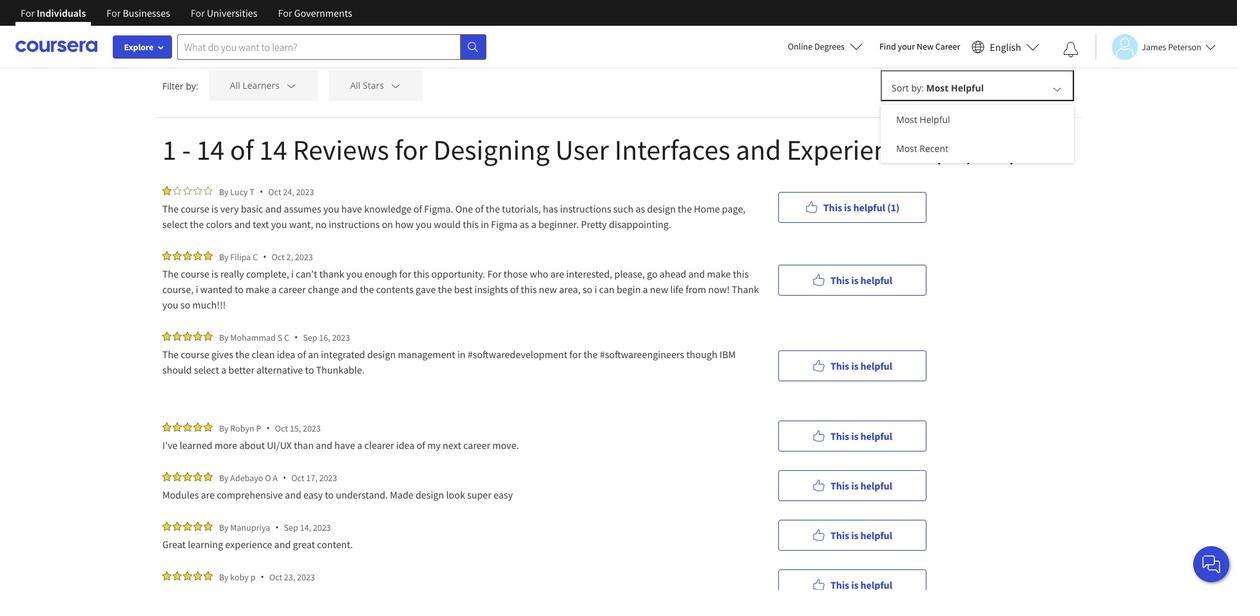 Task type: locate. For each thing, give the bounding box(es) containing it.
i left can
[[595, 283, 597, 296]]

0 vertical spatial idea
[[277, 348, 295, 361]]

c inside by filipa c • oct 2, 2023
[[253, 251, 258, 263]]

course inside the course gives the clean idea of an integrated design management in #softwaredevelopment for the #softwareengineers though ibm should select a better alternative to thunkable.
[[181, 348, 209, 361]]

0 vertical spatial so
[[583, 283, 592, 296]]

course
[[181, 202, 209, 215], [181, 267, 209, 280], [181, 348, 209, 361]]

is
[[844, 201, 851, 214], [211, 202, 218, 215], [211, 267, 218, 280], [851, 274, 859, 286], [851, 359, 859, 372], [851, 429, 859, 442], [851, 479, 859, 492], [851, 529, 859, 542]]

for up contents
[[399, 267, 411, 280]]

0 horizontal spatial 14
[[196, 132, 224, 168]]

course inside the course is really complete, i can't thank you enough for this opportunity. for those who are interested, please, go ahead and make this course, i wanted to make a career change and the contents gave the best insights of this new area, so i can begin a new life from now! thank you so much!!!
[[181, 267, 209, 280]]

idea up alternative
[[277, 348, 295, 361]]

2 vertical spatial for
[[569, 348, 582, 361]]

now!
[[708, 283, 730, 296]]

What do you want to learn? text field
[[177, 34, 461, 60]]

by inside by filipa c • oct 2, 2023
[[219, 251, 228, 263]]

in inside the course is very basic and assumes you have knowledge of figma. one of the tutorials, has instructions such as design the home page, select the colors and text you want, no instructions on how you would this in figma as a beginner. pretty disappointing.
[[481, 218, 489, 231]]

1 horizontal spatial in
[[481, 218, 489, 231]]

design
[[647, 202, 676, 215], [367, 348, 396, 361], [416, 488, 444, 501]]

filled star image
[[162, 186, 171, 195], [162, 251, 171, 260], [173, 251, 182, 260], [183, 251, 192, 260], [204, 251, 213, 260], [183, 332, 192, 341], [193, 332, 202, 341], [204, 332, 213, 341], [193, 423, 202, 432], [162, 472, 171, 481], [173, 472, 182, 481], [183, 472, 192, 481], [193, 472, 202, 481], [162, 522, 171, 531], [173, 522, 182, 531], [193, 522, 202, 531], [204, 522, 213, 531], [162, 572, 171, 581], [183, 572, 192, 581], [193, 572, 202, 581]]

should
[[162, 363, 192, 376]]

make down complete,
[[246, 283, 269, 296]]

3 by from the top
[[219, 331, 228, 343]]

1 the from the top
[[162, 202, 179, 215]]

helpful for who
[[861, 274, 892, 286]]

0 vertical spatial course
[[181, 202, 209, 215]]

star image
[[173, 186, 182, 195], [183, 186, 192, 195], [193, 186, 202, 195], [204, 186, 213, 195]]

c right filipa
[[253, 251, 258, 263]]

find your new career
[[879, 41, 960, 52]]

sep inside by mohammad s c • sep 16, 2023
[[303, 331, 317, 343]]

1 horizontal spatial are
[[550, 267, 564, 280]]

menu
[[881, 105, 1074, 163]]

sep left 16,
[[303, 331, 317, 343]]

2023 inside by manupriya • sep 14, 2023
[[313, 522, 331, 533]]

1 vertical spatial helpful
[[920, 113, 950, 126]]

see all 5 star reviews
[[162, 25, 256, 37]]

by inside by lucy t • oct 24, 2023
[[219, 186, 228, 197]]

0 vertical spatial c
[[253, 251, 258, 263]]

1 vertical spatial are
[[201, 488, 215, 501]]

and up from
[[688, 267, 705, 280]]

the for the course is very basic and assumes you have knowledge of figma. one of the tutorials, has instructions such as design the home page, select the colors and text you want, no instructions on how you would this in figma as a beginner. pretty disappointing.
[[162, 202, 179, 215]]

as up the disappointing.
[[636, 202, 645, 215]]

2 the from the top
[[162, 267, 179, 280]]

1 - 14 of 14 reviews for designing user interfaces and experiences (ui/ux)
[[162, 132, 1018, 168]]

ibm
[[719, 348, 736, 361]]

oct left '24,'
[[268, 186, 281, 197]]

filled star image
[[193, 251, 202, 260], [162, 332, 171, 341], [173, 332, 182, 341], [162, 423, 171, 432], [173, 423, 182, 432], [183, 423, 192, 432], [204, 423, 213, 432], [204, 472, 213, 481], [183, 522, 192, 531], [173, 572, 182, 581], [204, 572, 213, 581]]

0 horizontal spatial by:
[[186, 80, 198, 92]]

i left can't
[[291, 267, 294, 280]]

individuals
[[37, 6, 86, 19]]

degrees
[[814, 41, 845, 52]]

for
[[395, 132, 428, 168], [399, 267, 411, 280], [569, 348, 582, 361]]

0 horizontal spatial design
[[367, 348, 396, 361]]

•
[[260, 186, 263, 198], [263, 251, 266, 263], [294, 331, 298, 343], [266, 422, 270, 434], [283, 472, 286, 484], [275, 521, 279, 533], [261, 571, 264, 583]]

make up now!
[[707, 267, 731, 280]]

the course is very basic and assumes you have knowledge of figma. one of the tutorials, has instructions such as design the home page, select the colors and text you want, no instructions on how you would this in figma as a beginner. pretty disappointing.
[[162, 202, 748, 231]]

1 horizontal spatial select
[[194, 363, 219, 376]]

complete,
[[246, 267, 289, 280]]

select inside the course gives the clean idea of an integrated design management in #softwaredevelopment for the #softwareengineers though ibm should select a better alternative to thunkable.
[[194, 363, 219, 376]]

of up how
[[414, 202, 422, 215]]

you right text
[[271, 218, 287, 231]]

by inside by manupriya • sep 14, 2023
[[219, 522, 228, 533]]

best
[[454, 283, 473, 296]]

career down can't
[[279, 283, 306, 296]]

chevron down image
[[286, 80, 297, 92]]

4 star image from the left
[[204, 186, 213, 195]]

reviews
[[221, 25, 256, 37]]

1 vertical spatial design
[[367, 348, 396, 361]]

chevron down image
[[390, 80, 402, 92], [1052, 83, 1063, 95]]

2023 inside by robyn p • oct 15, 2023
[[303, 422, 321, 434]]

for for individuals
[[21, 6, 35, 19]]

5 by from the top
[[219, 472, 228, 484]]

0 vertical spatial helpful
[[951, 82, 984, 94]]

i've learned more about ui/ux than and have a clearer idea of my next career move.
[[162, 439, 519, 452]]

by: right filter
[[186, 80, 198, 92]]

3 this is helpful button from the top
[[778, 420, 927, 451]]

helpful up recent
[[920, 113, 950, 126]]

colors
[[206, 218, 232, 231]]

0 horizontal spatial new
[[539, 283, 557, 296]]

idea inside the course gives the clean idea of an integrated design management in #softwaredevelopment for the #softwareengineers though ibm should select a better alternative to thunkable.
[[277, 348, 295, 361]]

an
[[308, 348, 319, 361]]

1 vertical spatial in
[[457, 348, 466, 361]]

most for most recent
[[896, 142, 917, 155]]

the up better
[[235, 348, 250, 361]]

1 vertical spatial so
[[180, 298, 190, 311]]

this is helpful for who
[[830, 274, 892, 286]]

most recent
[[896, 142, 948, 155]]

1 by from the top
[[219, 186, 228, 197]]

by left adebayo
[[219, 472, 228, 484]]

2023 inside by lucy t • oct 24, 2023
[[296, 186, 314, 197]]

14 right -
[[196, 132, 224, 168]]

by mohammad s c • sep 16, 2023
[[219, 331, 350, 343]]

1 horizontal spatial as
[[636, 202, 645, 215]]

1 vertical spatial as
[[520, 218, 529, 231]]

oct inside by filipa c • oct 2, 2023
[[272, 251, 285, 263]]

made
[[390, 488, 414, 501]]

this inside this is helpful (1) button
[[823, 201, 842, 214]]

16,
[[319, 331, 330, 343]]

so down interested,
[[583, 283, 592, 296]]

by inside by adebayo o a • oct 17, 2023
[[219, 472, 228, 484]]

1 horizontal spatial instructions
[[560, 202, 611, 215]]

0 vertical spatial sep
[[303, 331, 317, 343]]

by inside by mohammad s c • sep 16, 2023
[[219, 331, 228, 343]]

the up course,
[[162, 267, 179, 280]]

2 by from the top
[[219, 251, 228, 263]]

to down really
[[235, 283, 244, 296]]

0 vertical spatial the
[[162, 202, 179, 215]]

1 horizontal spatial by:
[[911, 82, 924, 94]]

2 vertical spatial design
[[416, 488, 444, 501]]

1 new from the left
[[539, 283, 557, 296]]

is for the course is really complete, i can't thank you enough for this opportunity. for those who are interested, please, go ahead and make this course, i wanted to make a career change and the contents gave the best insights of this new area, so i can begin a new life from now! thank you so much!!!
[[851, 274, 859, 286]]

23,
[[284, 571, 295, 583]]

for inside the course gives the clean idea of an integrated design management in #softwaredevelopment for the #softwareengineers though ibm should select a better alternative to thunkable.
[[569, 348, 582, 361]]

of
[[230, 132, 254, 168], [414, 202, 422, 215], [475, 202, 484, 215], [510, 283, 519, 296], [297, 348, 306, 361], [417, 439, 425, 452]]

sep left the 14,
[[284, 522, 298, 533]]

14
[[196, 132, 224, 168], [259, 132, 287, 168]]

idea right clearer
[[396, 439, 415, 452]]

0 vertical spatial in
[[481, 218, 489, 231]]

course inside the course is very basic and assumes you have knowledge of figma. one of the tutorials, has instructions such as design the home page, select the colors and text you want, no instructions on how you would this in figma as a beginner. pretty disappointing.
[[181, 202, 209, 215]]

really
[[220, 267, 244, 280]]

1 horizontal spatial idea
[[396, 439, 415, 452]]

for left 'individuals'
[[21, 6, 35, 19]]

0 horizontal spatial in
[[457, 348, 466, 361]]

design right integrated
[[367, 348, 396, 361]]

0 vertical spatial make
[[707, 267, 731, 280]]

0 vertical spatial career
[[279, 283, 306, 296]]

1 vertical spatial most
[[896, 113, 917, 126]]

basic
[[241, 202, 263, 215]]

0 vertical spatial to
[[235, 283, 244, 296]]

course up colors
[[181, 202, 209, 215]]

1 horizontal spatial 14
[[259, 132, 287, 168]]

robyn
[[230, 422, 254, 434]]

c inside by mohammad s c • sep 16, 2023
[[284, 331, 289, 343]]

find your new career link
[[873, 39, 967, 55]]

1 horizontal spatial career
[[463, 439, 490, 452]]

3 the from the top
[[162, 348, 179, 361]]

of up lucy
[[230, 132, 254, 168]]

1 course from the top
[[181, 202, 209, 215]]

1 horizontal spatial easy
[[494, 488, 513, 501]]

the
[[162, 202, 179, 215], [162, 267, 179, 280], [162, 348, 179, 361]]

by
[[219, 186, 228, 197], [219, 251, 228, 263], [219, 331, 228, 343], [219, 422, 228, 434], [219, 472, 228, 484], [219, 522, 228, 533], [219, 571, 228, 583]]

you up no
[[323, 202, 339, 215]]

for for governments
[[278, 6, 292, 19]]

1 horizontal spatial c
[[284, 331, 289, 343]]

online degrees
[[788, 41, 845, 52]]

2023 right the 14,
[[313, 522, 331, 533]]

None search field
[[177, 34, 486, 60]]

coursera image
[[15, 36, 97, 57]]

helpful
[[951, 82, 984, 94], [920, 113, 950, 126]]

next
[[443, 439, 461, 452]]

2 vertical spatial the
[[162, 348, 179, 361]]

the left colors
[[190, 218, 204, 231]]

1 vertical spatial c
[[284, 331, 289, 343]]

course up course,
[[181, 267, 209, 280]]

1 vertical spatial idea
[[396, 439, 415, 452]]

new down go
[[650, 283, 668, 296]]

by inside by robyn p • oct 15, 2023
[[219, 422, 228, 434]]

new down the who
[[539, 283, 557, 296]]

2023 right 15, at the left bottom of page
[[303, 422, 321, 434]]

by: for sort
[[911, 82, 924, 94]]

0 horizontal spatial make
[[246, 283, 269, 296]]

to inside the course gives the clean idea of an integrated design management in #softwaredevelopment for the #softwareengineers though ibm should select a better alternative to thunkable.
[[305, 363, 314, 376]]

1 horizontal spatial new
[[650, 283, 668, 296]]

is for the course is very basic and assumes you have knowledge of figma. one of the tutorials, has instructions such as design the home page, select the colors and text you want, no instructions on how you would this in figma as a beginner. pretty disappointing.
[[844, 201, 851, 214]]

-
[[182, 132, 191, 168]]

by up the more
[[219, 422, 228, 434]]

new
[[917, 41, 934, 52]]

2023 right 17,
[[319, 472, 337, 484]]

course up should
[[181, 348, 209, 361]]

to left understand.
[[325, 488, 334, 501]]

7 by from the top
[[219, 571, 228, 583]]

this is helpful for #softwareengineers
[[830, 359, 892, 372]]

2 easy from the left
[[494, 488, 513, 501]]

by for ui/ux
[[219, 422, 228, 434]]

though
[[686, 348, 717, 361]]

o
[[265, 472, 271, 484]]

0 vertical spatial design
[[647, 202, 676, 215]]

by inside the by koby p • oct 23, 2023
[[219, 571, 228, 583]]

0 horizontal spatial to
[[235, 283, 244, 296]]

in left figma
[[481, 218, 489, 231]]

most left recent
[[896, 142, 917, 155]]

by left koby
[[219, 571, 228, 583]]

for up 5
[[191, 6, 205, 19]]

instructions left the on
[[329, 218, 380, 231]]

1 horizontal spatial sep
[[303, 331, 317, 343]]

0 vertical spatial have
[[341, 202, 362, 215]]

for right #softwaredevelopment
[[569, 348, 582, 361]]

1 vertical spatial the
[[162, 267, 179, 280]]

0 horizontal spatial select
[[162, 218, 188, 231]]

oct inside the by koby p • oct 23, 2023
[[269, 571, 282, 583]]

by robyn p • oct 15, 2023
[[219, 422, 321, 434]]

a right the begin
[[643, 283, 648, 296]]

14 up by lucy t • oct 24, 2023
[[259, 132, 287, 168]]

0 vertical spatial as
[[636, 202, 645, 215]]

for up knowledge
[[395, 132, 428, 168]]

2 vertical spatial to
[[325, 488, 334, 501]]

c right s at the bottom of the page
[[284, 331, 289, 343]]

the down enough
[[360, 283, 374, 296]]

for left businesses on the left of the page
[[107, 6, 121, 19]]

for left the governments
[[278, 6, 292, 19]]

the inside the course is very basic and assumes you have knowledge of figma. one of the tutorials, has instructions such as design the home page, select the colors and text you want, no instructions on how you would this in figma as a beginner. pretty disappointing.
[[162, 202, 179, 215]]

most down 'sort' at the top
[[896, 113, 917, 126]]

by:
[[186, 80, 198, 92], [911, 82, 924, 94]]

english
[[990, 40, 1021, 53]]

manupriya
[[230, 522, 270, 533]]

a inside the course gives the clean idea of an integrated design management in #softwaredevelopment for the #softwareengineers though ibm should select a better alternative to thunkable.
[[221, 363, 226, 376]]

this up thank
[[733, 267, 749, 280]]

2 vertical spatial most
[[896, 142, 917, 155]]

24,
[[283, 186, 294, 197]]

for up 'insights'
[[487, 267, 502, 280]]

1 14 from the left
[[196, 132, 224, 168]]

2023 inside the by koby p • oct 23, 2023
[[297, 571, 315, 583]]

2 horizontal spatial i
[[595, 283, 597, 296]]

design left look
[[416, 488, 444, 501]]

koby
[[230, 571, 249, 583]]

2 horizontal spatial design
[[647, 202, 676, 215]]

recent
[[920, 142, 948, 155]]

and down thank
[[341, 283, 358, 296]]

for
[[21, 6, 35, 19], [107, 6, 121, 19], [191, 6, 205, 19], [278, 6, 292, 19], [487, 267, 502, 280]]

banner navigation
[[10, 0, 363, 35]]

chat with us image
[[1201, 554, 1222, 575]]

0 horizontal spatial so
[[180, 298, 190, 311]]

go
[[647, 267, 658, 280]]

and down by adebayo o a • oct 17, 2023
[[285, 488, 301, 501]]

6 by from the top
[[219, 522, 228, 533]]

oct for complete,
[[272, 251, 285, 263]]

3 star image from the left
[[193, 186, 202, 195]]

sort by: most helpful
[[892, 82, 984, 94]]

0 horizontal spatial sep
[[284, 522, 298, 533]]

select
[[162, 218, 188, 231], [194, 363, 219, 376]]

please,
[[614, 267, 645, 280]]

1 vertical spatial select
[[194, 363, 219, 376]]

is for great learning experience and great content.
[[851, 529, 859, 542]]

explore button
[[113, 35, 172, 59]]

oct inside by robyn p • oct 15, 2023
[[275, 422, 288, 434]]

most up the most helpful
[[926, 82, 949, 94]]

the up should
[[162, 348, 179, 361]]

of inside the course is really complete, i can't thank you enough for this opportunity. for those who are interested, please, go ahead and make this course, i wanted to make a career change and the contents gave the best insights of this new area, so i can begin a new life from now! thank you so much!!!
[[510, 283, 519, 296]]

oct left 15, at the left bottom of page
[[275, 422, 288, 434]]

are right the modules
[[201, 488, 215, 501]]

by for basic
[[219, 186, 228, 197]]

a down tutorials,
[[531, 218, 536, 231]]

select inside the course is very basic and assumes you have knowledge of figma. one of the tutorials, has instructions such as design the home page, select the colors and text you want, no instructions on how you would this in figma as a beginner. pretty disappointing.
[[162, 218, 188, 231]]

career right next
[[463, 439, 490, 452]]

3 course from the top
[[181, 348, 209, 361]]

1 vertical spatial sep
[[284, 522, 298, 533]]

1 this is helpful button from the top
[[778, 264, 927, 295]]

make
[[707, 267, 731, 280], [246, 283, 269, 296]]

1 vertical spatial course
[[181, 267, 209, 280]]

select down "gives"
[[194, 363, 219, 376]]

by: right 'sort' at the top
[[911, 82, 924, 94]]

1 horizontal spatial helpful
[[951, 82, 984, 94]]

the for the course is really complete, i can't thank you enough for this opportunity. for those who are interested, please, go ahead and make this course, i wanted to make a career change and the contents gave the best insights of this new area, so i can begin a new life from now! thank you so much!!!
[[162, 267, 179, 280]]

so down course,
[[180, 298, 190, 311]]

4 by from the top
[[219, 422, 228, 434]]

1 this is helpful from the top
[[830, 274, 892, 286]]

0 horizontal spatial instructions
[[329, 218, 380, 231]]

star
[[201, 25, 219, 37]]

3 this is helpful from the top
[[830, 429, 892, 442]]

1 horizontal spatial make
[[707, 267, 731, 280]]

disappointing.
[[609, 218, 671, 231]]

oct left 2,
[[272, 251, 285, 263]]

1 vertical spatial have
[[334, 439, 355, 452]]

all
[[180, 25, 191, 37]]

1 horizontal spatial to
[[305, 363, 314, 376]]

2023 right 2,
[[295, 251, 313, 263]]

this for #softwareengineers
[[830, 359, 849, 372]]

2023 right '24,'
[[296, 186, 314, 197]]

by up learning
[[219, 522, 228, 533]]

easy
[[303, 488, 323, 501], [494, 488, 513, 501]]

1 horizontal spatial i
[[291, 267, 294, 280]]

most for most helpful
[[896, 113, 917, 126]]

by left lucy
[[219, 186, 228, 197]]

0 vertical spatial most
[[926, 82, 949, 94]]

home
[[694, 202, 720, 215]]

0 horizontal spatial career
[[279, 283, 306, 296]]

1 horizontal spatial design
[[416, 488, 444, 501]]

to down an
[[305, 363, 314, 376]]

to inside the course is really complete, i can't thank you enough for this opportunity. for those who are interested, please, go ahead and make this course, i wanted to make a career change and the contents gave the best insights of this new area, so i can begin a new life from now! thank you so much!!!
[[235, 283, 244, 296]]

the for the course gives the clean idea of an integrated design management in #softwaredevelopment for the #softwareengineers though ibm should select a better alternative to thunkable.
[[162, 348, 179, 361]]

easy down 17,
[[303, 488, 323, 501]]

helpful for #softwareengineers
[[861, 359, 892, 372]]

4 this is helpful from the top
[[830, 479, 892, 492]]

the left #softwareengineers
[[584, 348, 598, 361]]

1 vertical spatial make
[[246, 283, 269, 296]]

1 horizontal spatial so
[[583, 283, 592, 296]]

and down by lucy t • oct 24, 2023
[[265, 202, 282, 215]]

2 this is helpful from the top
[[830, 359, 892, 372]]

career inside the course is really complete, i can't thank you enough for this opportunity. for those who are interested, please, go ahead and make this course, i wanted to make a career change and the contents gave the best insights of this new area, so i can begin a new life from now! thank you so much!!!
[[279, 283, 306, 296]]

1 vertical spatial career
[[463, 439, 490, 452]]

to
[[235, 283, 244, 296], [305, 363, 314, 376], [325, 488, 334, 501]]

1 vertical spatial to
[[305, 363, 314, 376]]

by for great
[[219, 522, 228, 533]]

is inside the course is very basic and assumes you have knowledge of figma. one of the tutorials, has instructions such as design the home page, select the colors and text you want, no instructions on how you would this in figma as a beginner. pretty disappointing.
[[211, 202, 218, 215]]

0 horizontal spatial idea
[[277, 348, 295, 361]]

the inside the course is really complete, i can't thank you enough for this opportunity. for those who are interested, please, go ahead and make this course, i wanted to make a career change and the contents gave the best insights of this new area, so i can begin a new life from now! thank you so much!!!
[[162, 267, 179, 280]]

helpful for move.
[[861, 429, 892, 442]]

of left an
[[297, 348, 306, 361]]

course for i
[[181, 267, 209, 280]]

this is helpful button for move.
[[778, 420, 927, 451]]

0 horizontal spatial as
[[520, 218, 529, 231]]

sep
[[303, 331, 317, 343], [284, 522, 298, 533]]

2 star image from the left
[[183, 186, 192, 195]]

2 this is helpful button from the top
[[778, 350, 927, 381]]

0 horizontal spatial easy
[[303, 488, 323, 501]]

businesses
[[123, 6, 170, 19]]

so
[[583, 283, 592, 296], [180, 298, 190, 311]]

helpful up most helpful menu item
[[951, 82, 984, 94]]

a inside the course is very basic and assumes you have knowledge of figma. one of the tutorials, has instructions such as design the home page, select the colors and text you want, no instructions on how you would this in figma as a beginner. pretty disappointing.
[[531, 218, 536, 231]]

0 horizontal spatial helpful
[[920, 113, 950, 126]]

you right how
[[416, 218, 432, 231]]

thank
[[732, 283, 759, 296]]

oct left 17,
[[291, 472, 304, 484]]

oct inside by lucy t • oct 24, 2023
[[268, 186, 281, 197]]

instructions up 'pretty'
[[560, 202, 611, 215]]

you
[[323, 202, 339, 215], [271, 218, 287, 231], [416, 218, 432, 231], [346, 267, 362, 280], [162, 298, 178, 311]]

1 vertical spatial instructions
[[329, 218, 380, 231]]

0 horizontal spatial c
[[253, 251, 258, 263]]

easy right super
[[494, 488, 513, 501]]

show notifications image
[[1063, 42, 1079, 57]]

james
[[1142, 41, 1166, 53]]

0 vertical spatial are
[[550, 267, 564, 280]]

this for move.
[[830, 429, 849, 442]]

is for the course gives the clean idea of an integrated design management in #softwaredevelopment for the #softwareengineers though ibm should select a better alternative to thunkable.
[[851, 359, 859, 372]]

are right the who
[[550, 267, 564, 280]]

a down "gives"
[[221, 363, 226, 376]]

the inside the course gives the clean idea of an integrated design management in #softwaredevelopment for the #softwareengineers though ibm should select a better alternative to thunkable.
[[162, 348, 179, 361]]

and up page,
[[736, 132, 781, 168]]

james peterson
[[1142, 41, 1202, 53]]

0 horizontal spatial i
[[196, 283, 198, 296]]

great learning experience and great content.
[[162, 538, 355, 551]]

0 vertical spatial instructions
[[560, 202, 611, 215]]

this is helpful for move.
[[830, 429, 892, 442]]

i right course,
[[196, 283, 198, 296]]

this up gave
[[413, 267, 429, 280]]

by left filipa
[[219, 251, 228, 263]]

menu containing most helpful
[[881, 105, 1074, 163]]

1 vertical spatial for
[[399, 267, 411, 280]]

in right the management
[[457, 348, 466, 361]]

this is helpful button for who
[[778, 264, 927, 295]]

2 vertical spatial course
[[181, 348, 209, 361]]

0 vertical spatial select
[[162, 218, 188, 231]]

0 horizontal spatial are
[[201, 488, 215, 501]]

in inside the course gives the clean idea of an integrated design management in #softwaredevelopment for the #softwareengineers though ibm should select a better alternative to thunkable.
[[457, 348, 466, 361]]

2 course from the top
[[181, 267, 209, 280]]

oct left 23,
[[269, 571, 282, 583]]



Task type: describe. For each thing, give the bounding box(es) containing it.
interfaces
[[614, 132, 730, 168]]

a down complete,
[[271, 283, 277, 296]]

1 horizontal spatial chevron down image
[[1052, 83, 1063, 95]]

2 14 from the left
[[259, 132, 287, 168]]

great
[[293, 538, 315, 551]]

a
[[273, 472, 278, 484]]

better
[[228, 363, 255, 376]]

experiences
[[787, 132, 927, 168]]

governments
[[294, 6, 352, 19]]

adebayo
[[230, 472, 263, 484]]

great
[[162, 538, 186, 551]]

insights
[[475, 283, 508, 296]]

designing
[[433, 132, 550, 168]]

you down course,
[[162, 298, 178, 311]]

sort
[[892, 82, 909, 94]]

one
[[455, 202, 473, 215]]

design inside the course gives the clean idea of an integrated design management in #softwaredevelopment for the #softwareengineers though ibm should select a better alternative to thunkable.
[[367, 348, 396, 361]]

this is helpful button for #softwareengineers
[[778, 350, 927, 381]]

5
[[194, 25, 199, 37]]

(ui/ux)
[[933, 132, 1018, 168]]

by lucy t • oct 24, 2023
[[219, 186, 314, 198]]

course for the
[[181, 202, 209, 215]]

oct for ui/ux
[[275, 422, 288, 434]]

gave
[[416, 283, 436, 296]]

of right one
[[475, 202, 484, 215]]

the left best
[[438, 283, 452, 296]]

is inside the course is really complete, i can't thank you enough for this opportunity. for those who are interested, please, go ahead and make this course, i wanted to make a career change and the contents gave the best insights of this new area, so i can begin a new life from now! thank you so much!!!
[[211, 267, 218, 280]]

this is helpful (1)
[[823, 201, 900, 214]]

the up figma
[[486, 202, 500, 215]]

would
[[434, 218, 461, 231]]

1 easy from the left
[[303, 488, 323, 501]]

peterson
[[1168, 41, 1202, 53]]

career
[[935, 41, 960, 52]]

for for businesses
[[107, 6, 121, 19]]

from
[[686, 283, 706, 296]]

design inside the course is very basic and assumes you have knowledge of figma. one of the tutorials, has instructions such as design the home page, select the colors and text you want, no instructions on how you would this in figma as a beginner. pretty disappointing.
[[647, 202, 676, 215]]

for governments
[[278, 6, 352, 19]]

#softwaredevelopment
[[468, 348, 567, 361]]

and down by manupriya • sep 14, 2023
[[274, 538, 291, 551]]

this for tutorials,
[[823, 201, 842, 214]]

for for universities
[[191, 6, 205, 19]]

by: for filter
[[186, 80, 198, 92]]

for inside the course is really complete, i can't thank you enough for this opportunity. for those who are interested, please, go ahead and make this course, i wanted to make a career change and the contents gave the best insights of this new area, so i can begin a new life from now! thank you so much!!!
[[487, 267, 502, 280]]

thunkable.
[[316, 363, 365, 376]]

contents
[[376, 283, 414, 296]]

sep inside by manupriya • sep 14, 2023
[[284, 522, 298, 533]]

experience
[[225, 538, 272, 551]]

mohammad
[[230, 331, 276, 343]]

the left home
[[678, 202, 692, 215]]

understand.
[[336, 488, 388, 501]]

and down basic
[[234, 218, 251, 231]]

helpful inside menu item
[[920, 113, 950, 126]]

2023 inside by filipa c • oct 2, 2023
[[295, 251, 313, 263]]

this inside the course is very basic and assumes you have knowledge of figma. one of the tutorials, has instructions such as design the home page, select the colors and text you want, no instructions on how you would this in figma as a beginner. pretty disappointing.
[[463, 218, 479, 231]]

than
[[294, 439, 314, 452]]

those
[[504, 267, 528, 280]]

5 this is helpful button from the top
[[778, 520, 927, 551]]

i've
[[162, 439, 178, 452]]

0 vertical spatial for
[[395, 132, 428, 168]]

the course is really complete, i can't thank you enough for this opportunity. for those who are interested, please, go ahead and make this course, i wanted to make a career change and the contents gave the best insights of this new area, so i can begin a new life from now! thank you so much!!!
[[162, 267, 761, 311]]

and right than in the bottom left of the page
[[316, 439, 332, 452]]

pretty
[[581, 218, 607, 231]]

by manupriya • sep 14, 2023
[[219, 521, 331, 533]]

want,
[[289, 218, 313, 231]]

15,
[[290, 422, 301, 434]]

4 this is helpful button from the top
[[778, 470, 927, 501]]

lucy
[[230, 186, 248, 197]]

no
[[315, 218, 327, 231]]

#softwareengineers
[[600, 348, 684, 361]]

course,
[[162, 283, 194, 296]]

of left "my"
[[417, 439, 425, 452]]

you right thank
[[346, 267, 362, 280]]

by koby p • oct 23, 2023
[[219, 571, 315, 583]]

this down the who
[[521, 283, 537, 296]]

0 horizontal spatial chevron down image
[[390, 80, 402, 92]]

for inside the course is really complete, i can't thank you enough for this opportunity. for those who are interested, please, go ahead and make this course, i wanted to make a career change and the contents gave the best insights of this new area, so i can begin a new life from now! thank you so much!!!
[[399, 267, 411, 280]]

see all 5 star reviews button
[[162, 9, 269, 53]]

more
[[214, 439, 237, 452]]

ahead
[[660, 267, 686, 280]]

oct inside by adebayo o a • oct 17, 2023
[[291, 472, 304, 484]]

modules
[[162, 488, 199, 501]]

1
[[162, 132, 176, 168]]

this is helpful (1) button
[[778, 192, 927, 223]]

2023 inside by mohammad s c • sep 16, 2023
[[332, 331, 350, 343]]

for businesses
[[107, 6, 170, 19]]

of inside the course gives the clean idea of an integrated design management in #softwaredevelopment for the #softwareengineers though ibm should select a better alternative to thunkable.
[[297, 348, 306, 361]]

14,
[[300, 522, 311, 533]]

by for complete,
[[219, 251, 228, 263]]

by for clean
[[219, 331, 228, 343]]

for universities
[[191, 6, 257, 19]]

comprehensive
[[217, 488, 283, 501]]

my
[[427, 439, 441, 452]]

a left clearer
[[357, 439, 362, 452]]

gives
[[211, 348, 233, 361]]

2023 inside by adebayo o a • oct 17, 2023
[[319, 472, 337, 484]]

learned
[[180, 439, 212, 452]]

are inside the course is really complete, i can't thank you enough for this opportunity. for those who are interested, please, go ahead and make this course, i wanted to make a career change and the contents gave the best insights of this new area, so i can begin a new life from now! thank you so much!!!
[[550, 267, 564, 280]]

text
[[253, 218, 269, 231]]

s
[[277, 331, 282, 343]]

online
[[788, 41, 813, 52]]

by for easy
[[219, 472, 228, 484]]

learning
[[188, 538, 223, 551]]

by filipa c • oct 2, 2023
[[219, 251, 313, 263]]

who
[[530, 267, 548, 280]]

explore
[[124, 41, 154, 53]]

enough
[[364, 267, 397, 280]]

2 new from the left
[[650, 283, 668, 296]]

is for i've learned more about ui/ux than and have a clearer idea of my next career move.
[[851, 429, 859, 442]]

is for modules are comprehensive and easy to understand. made design look super easy
[[851, 479, 859, 492]]

2 horizontal spatial to
[[325, 488, 334, 501]]

about
[[239, 439, 265, 452]]

1 star image from the left
[[173, 186, 182, 195]]

content.
[[317, 538, 353, 551]]

can
[[599, 283, 615, 296]]

this for who
[[830, 274, 849, 286]]

p
[[256, 422, 261, 434]]

(1)
[[887, 201, 900, 214]]

look
[[446, 488, 465, 501]]

most helpful menu item
[[881, 105, 1074, 134]]

clearer
[[364, 439, 394, 452]]

interested,
[[566, 267, 612, 280]]

such
[[613, 202, 633, 215]]

5 this is helpful from the top
[[830, 529, 892, 542]]

your
[[898, 41, 915, 52]]

modules are comprehensive and easy to understand. made design look super easy
[[162, 488, 513, 501]]

page,
[[722, 202, 746, 215]]

helpful for tutorials,
[[853, 201, 885, 214]]

most recent menu item
[[881, 134, 1074, 163]]

has
[[543, 202, 558, 215]]

clean
[[252, 348, 275, 361]]

2,
[[286, 251, 293, 263]]

have inside the course is very basic and assumes you have knowledge of figma. one of the tutorials, has instructions such as design the home page, select the colors and text you want, no instructions on how you would this in figma as a beginner. pretty disappointing.
[[341, 202, 362, 215]]

by adebayo o a • oct 17, 2023
[[219, 472, 337, 484]]

english button
[[967, 26, 1044, 68]]

ui/ux
[[267, 439, 292, 452]]

oct for basic
[[268, 186, 281, 197]]



Task type: vqa. For each thing, say whether or not it's contained in the screenshot.
Learners
no



